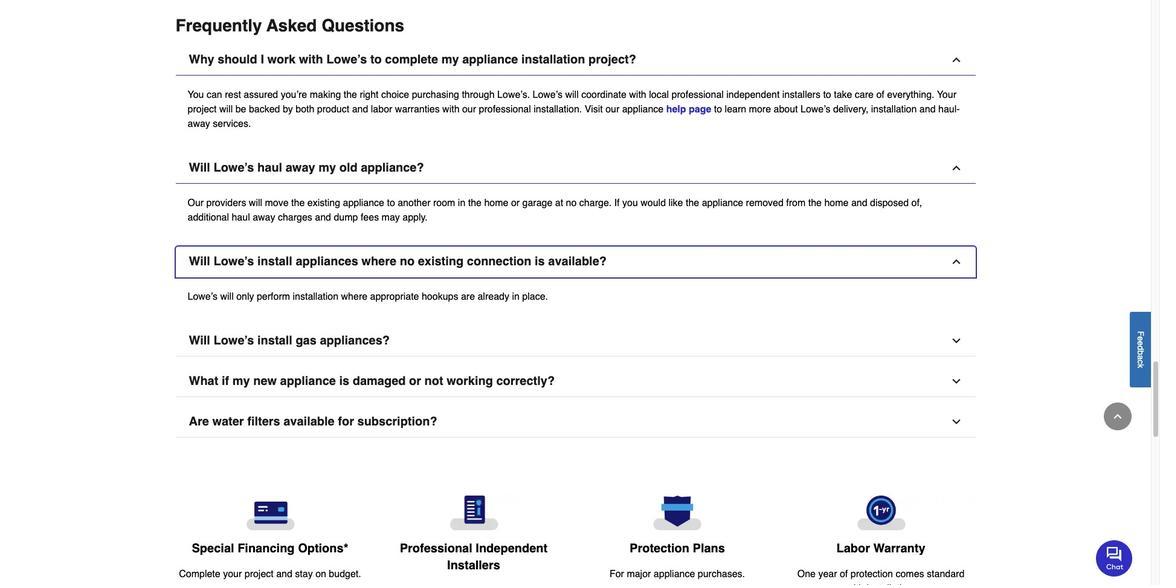 Task type: vqa. For each thing, say whether or not it's contained in the screenshot.
Will Lowe's install appliances where no existing connection is available? button
yes



Task type: describe. For each thing, give the bounding box(es) containing it.
already
[[478, 291, 510, 302]]

page
[[689, 104, 712, 115]]

from
[[787, 197, 806, 208]]

available
[[284, 414, 335, 428]]

subscription?
[[358, 414, 438, 428]]

f e e d b a c k button
[[1131, 312, 1152, 387]]

standard
[[927, 569, 965, 580]]

i
[[261, 52, 264, 66]]

gas
[[296, 333, 317, 347]]

protection plans
[[630, 541, 725, 555]]

you
[[188, 89, 204, 100]]

your
[[223, 569, 242, 580]]

hookups
[[422, 291, 459, 302]]

appliance inside what if my new appliance is damaged or not working correctly? button
[[280, 374, 336, 388]]

complete
[[179, 569, 221, 580]]

1 e from the top
[[1137, 336, 1146, 341]]

no inside our providers will move the existing appliance to another room in the home or garage at no charge. if you would like the appliance removed from the home and disposed of, additional haul away charges and dump fees may apply.
[[566, 197, 577, 208]]

our
[[188, 197, 204, 208]]

about
[[774, 104, 798, 115]]

1 vertical spatial where
[[341, 291, 368, 302]]

room
[[433, 197, 455, 208]]

by
[[283, 104, 293, 115]]

is inside button
[[535, 254, 545, 268]]

independent
[[476, 541, 548, 555]]

everything.
[[888, 89, 935, 100]]

chevron down image for will lowe's install gas appliances?
[[951, 335, 963, 347]]

damaged
[[353, 374, 406, 388]]

chevron up image for will lowe's haul away my old appliance?
[[951, 162, 963, 174]]

where inside button
[[362, 254, 397, 268]]

right
[[360, 89, 379, 100]]

f
[[1137, 331, 1146, 336]]

help page link
[[667, 104, 712, 115]]

what if my new appliance is damaged or not working correctly?
[[189, 374, 555, 388]]

will lowe's install gas appliances?
[[189, 333, 390, 347]]

to inside our providers will move the existing appliance to another room in the home or garage at no charge. if you would like the appliance removed from the home and disposed of, additional haul away charges and dump fees may apply.
[[387, 197, 395, 208]]

to inside to learn more about lowe's delivery, installation and haul- away services.
[[715, 104, 723, 115]]

another
[[398, 197, 431, 208]]

labor
[[837, 542, 871, 555]]

would
[[641, 197, 666, 208]]

for major appliance purchases.
[[610, 569, 745, 580]]

of,
[[912, 197, 923, 208]]

k
[[1137, 364, 1146, 368]]

asked
[[267, 15, 317, 35]]

chat invite button image
[[1097, 540, 1134, 577]]

what
[[189, 374, 218, 388]]

d
[[1137, 346, 1146, 350]]

more
[[749, 104, 772, 115]]

with down purchasing
[[443, 104, 460, 115]]

with inside button
[[299, 52, 323, 66]]

choice
[[381, 89, 409, 100]]

one
[[798, 569, 816, 580]]

professional
[[400, 541, 473, 555]]

our providers will move the existing appliance to another room in the home or garage at no charge. if you would like the appliance removed from the home and disposed of, additional haul away charges and dump fees may apply.
[[188, 197, 923, 223]]

lowe's will only perform installation where appropriate hookups are already in place.
[[188, 291, 548, 302]]

a dark blue background check icon. image
[[382, 495, 566, 531]]

on
[[316, 569, 326, 580]]

c
[[1137, 360, 1146, 364]]

in for appliance?
[[458, 197, 466, 208]]

will lowe's haul away my old appliance?
[[189, 161, 424, 174]]

lowe's inside you can rest assured you're making the right choice purchasing through lowe's. lowe's will coordinate with local professional independent installers to take care of everything. your project will be backed by both product and labor warranties with our professional installation. visit our appliance
[[533, 89, 563, 100]]

of inside the one year of protection comes standard with installation.
[[840, 569, 848, 580]]

what if my new appliance is damaged or not working correctly? button
[[176, 366, 976, 397]]

complete
[[385, 52, 438, 66]]

will lowe's install appliances where no existing connection is available? button
[[176, 246, 976, 277]]

disposed
[[871, 197, 909, 208]]

protection
[[630, 541, 690, 555]]

the right 'like'
[[686, 197, 700, 208]]

will for will lowe's haul away my old appliance?
[[189, 161, 210, 174]]

care
[[855, 89, 874, 100]]

to inside you can rest assured you're making the right choice purchasing through lowe's. lowe's will coordinate with local professional independent installers to take care of everything. your project will be backed by both product and labor warranties with our professional installation. visit our appliance
[[824, 89, 832, 100]]

frequently
[[176, 15, 262, 35]]

help page
[[667, 104, 712, 115]]

rest
[[225, 89, 241, 100]]

for
[[338, 414, 354, 428]]

and inside you can rest assured you're making the right choice purchasing through lowe's. lowe's will coordinate with local professional independent installers to take care of everything. your project will be backed by both product and labor warranties with our professional installation. visit our appliance
[[352, 104, 368, 115]]

special financing options*
[[192, 542, 349, 555]]

and left stay
[[276, 569, 293, 580]]

away inside to learn more about lowe's delivery, installation and haul- away services.
[[188, 118, 210, 129]]

you can rest assured you're making the right choice purchasing through lowe's. lowe's will coordinate with local professional independent installers to take care of everything. your project will be backed by both product and labor warranties with our professional installation. visit our appliance
[[188, 89, 957, 115]]

with inside the one year of protection comes standard with installation.
[[847, 583, 865, 585]]

or inside our providers will move the existing appliance to another room in the home or garage at no charge. if you would like the appliance removed from the home and disposed of, additional haul away charges and dump fees may apply.
[[511, 197, 520, 208]]

or inside button
[[409, 374, 421, 388]]

are water filters available for subscription?
[[189, 414, 438, 428]]

a
[[1137, 355, 1146, 360]]

is inside button
[[339, 374, 350, 388]]

stay
[[295, 569, 313, 580]]

move
[[265, 197, 289, 208]]

one year of protection comes standard with installation.
[[798, 569, 965, 585]]

you
[[623, 197, 638, 208]]

complete your project and stay on budget.
[[179, 569, 361, 580]]

1 home from the left
[[485, 197, 509, 208]]

the right from
[[809, 197, 822, 208]]

and left disposed at right top
[[852, 197, 868, 208]]

plans
[[693, 541, 725, 555]]

1 our from the left
[[462, 104, 476, 115]]

through
[[462, 89, 495, 100]]

removed
[[746, 197, 784, 208]]

labor warranty
[[837, 542, 926, 555]]

will for will lowe's install appliances where no existing connection is available?
[[189, 254, 210, 268]]

garage
[[523, 197, 553, 208]]

may
[[382, 212, 400, 223]]

appliance down protection plans on the right bottom
[[654, 569, 695, 580]]

why
[[189, 52, 214, 66]]

only
[[236, 291, 254, 302]]

lowe's inside button
[[327, 52, 367, 66]]

comes
[[896, 569, 925, 580]]

coordinate
[[582, 89, 627, 100]]

dump
[[334, 212, 358, 223]]



Task type: locate. For each thing, give the bounding box(es) containing it.
project down you
[[188, 104, 217, 115]]

not
[[425, 374, 444, 388]]

1 horizontal spatial our
[[606, 104, 620, 115]]

2 vertical spatial will
[[189, 333, 210, 347]]

lowe's left the only
[[188, 291, 218, 302]]

1 horizontal spatial professional
[[672, 89, 724, 100]]

1 vertical spatial of
[[840, 569, 848, 580]]

0 vertical spatial installation
[[522, 52, 586, 66]]

2 our from the left
[[606, 104, 620, 115]]

warranty
[[874, 542, 926, 555]]

e up b
[[1137, 341, 1146, 346]]

0 horizontal spatial project
[[188, 104, 217, 115]]

should
[[218, 52, 257, 66]]

installers
[[447, 558, 501, 572]]

our
[[462, 104, 476, 115], [606, 104, 620, 115]]

haul
[[258, 161, 282, 174], [232, 212, 250, 223]]

1 vertical spatial is
[[339, 374, 350, 388]]

1 vertical spatial in
[[512, 291, 520, 302]]

installation. inside you can rest assured you're making the right choice purchasing through lowe's. lowe's will coordinate with local professional independent installers to take care of everything. your project will be backed by both product and labor warranties with our professional installation. visit our appliance
[[534, 104, 582, 115]]

my left old
[[319, 161, 336, 174]]

1 horizontal spatial no
[[566, 197, 577, 208]]

installers
[[783, 89, 821, 100]]

0 vertical spatial will
[[189, 161, 210, 174]]

my
[[442, 52, 459, 66], [319, 161, 336, 174], [233, 374, 250, 388]]

lowe's inside button
[[214, 333, 254, 347]]

correctly?
[[497, 374, 555, 388]]

chevron up image
[[951, 54, 963, 66], [951, 162, 963, 174], [951, 255, 963, 268], [1112, 411, 1125, 423]]

1 vertical spatial haul
[[232, 212, 250, 223]]

0 horizontal spatial in
[[458, 197, 466, 208]]

to left complete
[[371, 52, 382, 66]]

installation inside button
[[522, 52, 586, 66]]

frequently asked questions
[[176, 15, 405, 35]]

appropriate
[[370, 291, 419, 302]]

warranties
[[395, 104, 440, 115]]

or
[[511, 197, 520, 208], [409, 374, 421, 388]]

for
[[610, 569, 625, 580]]

1 horizontal spatial my
[[319, 161, 336, 174]]

existing inside our providers will move the existing appliance to another room in the home or garage at no charge. if you would like the appliance removed from the home and disposed of, additional haul away charges and dump fees may apply.
[[308, 197, 340, 208]]

chevron down image inside are water filters available for subscription? button
[[951, 416, 963, 428]]

0 horizontal spatial or
[[409, 374, 421, 388]]

in
[[458, 197, 466, 208], [512, 291, 520, 302]]

1 horizontal spatial is
[[535, 254, 545, 268]]

e
[[1137, 336, 1146, 341], [1137, 341, 1146, 346]]

to left take
[[824, 89, 832, 100]]

chevron down image inside will lowe's install gas appliances? button
[[951, 335, 963, 347]]

chevron down image down chevron down image
[[951, 416, 963, 428]]

purchases.
[[698, 569, 745, 580]]

2 chevron down image from the top
[[951, 416, 963, 428]]

0 vertical spatial of
[[877, 89, 885, 100]]

of right care
[[877, 89, 885, 100]]

questions
[[322, 15, 405, 35]]

2 home from the left
[[825, 197, 849, 208]]

1 horizontal spatial existing
[[418, 254, 464, 268]]

and left haul-
[[920, 104, 936, 115]]

with down protection
[[847, 583, 865, 585]]

0 horizontal spatial of
[[840, 569, 848, 580]]

2 horizontal spatial away
[[286, 161, 315, 174]]

2 will from the top
[[189, 254, 210, 268]]

e up d at right bottom
[[1137, 336, 1146, 341]]

3 will from the top
[[189, 333, 210, 347]]

2 vertical spatial my
[[233, 374, 250, 388]]

my up purchasing
[[442, 52, 459, 66]]

no inside button
[[400, 254, 415, 268]]

home right from
[[825, 197, 849, 208]]

0 vertical spatial is
[[535, 254, 545, 268]]

chevron up image inside the will lowe's haul away my old appliance? button
[[951, 162, 963, 174]]

0 vertical spatial haul
[[258, 161, 282, 174]]

0 vertical spatial my
[[442, 52, 459, 66]]

0 vertical spatial installation.
[[534, 104, 582, 115]]

will left the only
[[220, 291, 234, 302]]

installation up you can rest assured you're making the right choice purchasing through lowe's. lowe's will coordinate with local professional independent installers to take care of everything. your project will be backed by both product and labor warranties with our professional installation. visit our appliance
[[522, 52, 586, 66]]

will lowe's install gas appliances? button
[[176, 326, 976, 356]]

install up perform
[[258, 254, 293, 268]]

why should i work with lowe's to complete my appliance installation project?
[[189, 52, 637, 66]]

to
[[371, 52, 382, 66], [824, 89, 832, 100], [715, 104, 723, 115], [387, 197, 395, 208]]

will lowe's install appliances where no existing connection is available?
[[189, 254, 607, 268]]

is up place.
[[535, 254, 545, 268]]

0 horizontal spatial installation.
[[534, 104, 582, 115]]

0 vertical spatial install
[[258, 254, 293, 268]]

1 horizontal spatial project
[[245, 569, 274, 580]]

1 will from the top
[[189, 161, 210, 174]]

in inside our providers will move the existing appliance to another room in the home or garage at no charge. if you would like the appliance removed from the home and disposed of, additional haul away charges and dump fees may apply.
[[458, 197, 466, 208]]

the right room
[[468, 197, 482, 208]]

1 horizontal spatial haul
[[258, 161, 282, 174]]

0 horizontal spatial is
[[339, 374, 350, 388]]

chevron down image
[[951, 335, 963, 347], [951, 416, 963, 428]]

installation down everything.
[[872, 104, 917, 115]]

appliance inside why should i work with lowe's to complete my appliance installation project? button
[[463, 52, 518, 66]]

lowe's.
[[498, 89, 530, 100]]

away inside our providers will move the existing appliance to another room in the home or garage at no charge. if you would like the appliance removed from the home and disposed of, additional haul away charges and dump fees may apply.
[[253, 212, 275, 223]]

will inside our providers will move the existing appliance to another room in the home or garage at no charge. if you would like the appliance removed from the home and disposed of, additional haul away charges and dump fees may apply.
[[249, 197, 262, 208]]

scroll to top element
[[1105, 403, 1132, 430]]

local
[[649, 89, 669, 100]]

assured
[[244, 89, 278, 100]]

will left move
[[249, 197, 262, 208]]

lowe's up the only
[[214, 254, 254, 268]]

project inside you can rest assured you're making the right choice purchasing through lowe's. lowe's will coordinate with local professional independent installers to take care of everything. your project will be backed by both product and labor warranties with our professional installation. visit our appliance
[[188, 104, 217, 115]]

new
[[253, 374, 277, 388]]

take
[[834, 89, 853, 100]]

haul down providers
[[232, 212, 250, 223]]

0 horizontal spatial existing
[[308, 197, 340, 208]]

appliance?
[[361, 161, 424, 174]]

my inside button
[[319, 161, 336, 174]]

with
[[299, 52, 323, 66], [630, 89, 647, 100], [443, 104, 460, 115], [847, 583, 865, 585]]

existing
[[308, 197, 340, 208], [418, 254, 464, 268]]

1 vertical spatial my
[[319, 161, 336, 174]]

options*
[[298, 542, 349, 555]]

will left the "be"
[[219, 104, 233, 115]]

in right room
[[458, 197, 466, 208]]

install for appliances
[[258, 254, 293, 268]]

like
[[669, 197, 683, 208]]

lowe's down questions
[[327, 52, 367, 66]]

0 horizontal spatial installation
[[293, 291, 339, 302]]

lowe's up providers
[[214, 161, 254, 174]]

a blue badge icon. image
[[586, 495, 770, 531]]

will down the additional
[[189, 254, 210, 268]]

appliance left removed
[[702, 197, 744, 208]]

1 vertical spatial installation
[[872, 104, 917, 115]]

our down through at the left top of the page
[[462, 104, 476, 115]]

0 vertical spatial where
[[362, 254, 397, 268]]

2 install from the top
[[258, 333, 293, 347]]

1 install from the top
[[258, 254, 293, 268]]

our down the 'coordinate'
[[606, 104, 620, 115]]

will up to learn more about lowe's delivery, installation and haul- away services.
[[566, 89, 579, 100]]

haul up move
[[258, 161, 282, 174]]

chevron up image inside scroll to top element
[[1112, 411, 1125, 423]]

existing up the hookups at left
[[418, 254, 464, 268]]

appliance down "local"
[[623, 104, 664, 115]]

0 vertical spatial professional
[[672, 89, 724, 100]]

the inside you can rest assured you're making the right choice purchasing through lowe's. lowe's will coordinate with local professional independent installers to take care of everything. your project will be backed by both product and labor warranties with our professional installation. visit our appliance
[[344, 89, 357, 100]]

2 e from the top
[[1137, 341, 1146, 346]]

install
[[258, 254, 293, 268], [258, 333, 293, 347]]

to inside why should i work with lowe's to complete my appliance installation project? button
[[371, 52, 382, 66]]

professional up page
[[672, 89, 724, 100]]

backed
[[249, 104, 280, 115]]

haul-
[[939, 104, 960, 115]]

1 horizontal spatial installation.
[[867, 583, 916, 585]]

project
[[188, 104, 217, 115], [245, 569, 274, 580]]

of inside you can rest assured you're making the right choice purchasing through lowe's. lowe's will coordinate with local professional independent installers to take care of everything. your project will be backed by both product and labor warranties with our professional installation. visit our appliance
[[877, 89, 885, 100]]

install inside button
[[258, 333, 293, 347]]

0 vertical spatial or
[[511, 197, 520, 208]]

a blue 1-year labor warranty icon. image
[[789, 495, 974, 531]]

appliance up through at the left top of the page
[[463, 52, 518, 66]]

appliance inside you can rest assured you're making the right choice purchasing through lowe's. lowe's will coordinate with local professional independent installers to take care of everything. your project will be backed by both product and labor warranties with our professional installation. visit our appliance
[[623, 104, 664, 115]]

if
[[222, 374, 229, 388]]

the left right
[[344, 89, 357, 100]]

to up may
[[387, 197, 395, 208]]

1 vertical spatial will
[[189, 254, 210, 268]]

chevron down image
[[951, 375, 963, 387]]

0 vertical spatial chevron down image
[[951, 335, 963, 347]]

lowe's down installers
[[801, 104, 831, 115]]

be
[[236, 104, 246, 115]]

is left damaged at the bottom left of the page
[[339, 374, 350, 388]]

professional independent installers
[[400, 541, 548, 572]]

chevron down image up chevron down image
[[951, 335, 963, 347]]

appliances
[[296, 254, 358, 268]]

home left 'garage'
[[485, 197, 509, 208]]

is
[[535, 254, 545, 268], [339, 374, 350, 388]]

and left dump
[[315, 212, 331, 223]]

chevron up image for why should i work with lowe's to complete my appliance installation project?
[[951, 54, 963, 66]]

budget.
[[329, 569, 361, 580]]

0 horizontal spatial my
[[233, 374, 250, 388]]

year
[[819, 569, 838, 580]]

will for will lowe's install gas appliances?
[[189, 333, 210, 347]]

0 vertical spatial existing
[[308, 197, 340, 208]]

0 vertical spatial away
[[188, 118, 210, 129]]

additional
[[188, 212, 229, 223]]

the
[[344, 89, 357, 100], [291, 197, 305, 208], [468, 197, 482, 208], [686, 197, 700, 208], [809, 197, 822, 208]]

existing up dump
[[308, 197, 340, 208]]

0 horizontal spatial haul
[[232, 212, 250, 223]]

a dark blue credit card icon. image
[[178, 495, 362, 531]]

1 vertical spatial existing
[[418, 254, 464, 268]]

product
[[317, 104, 350, 115]]

chevron down image for are water filters available for subscription?
[[951, 416, 963, 428]]

installation inside to learn more about lowe's delivery, installation and haul- away services.
[[872, 104, 917, 115]]

0 vertical spatial no
[[566, 197, 577, 208]]

in left place.
[[512, 291, 520, 302]]

chevron up image inside why should i work with lowe's to complete my appliance installation project? button
[[951, 54, 963, 66]]

or left 'garage'
[[511, 197, 520, 208]]

will up what on the left of the page
[[189, 333, 210, 347]]

installation down 'appliances'
[[293, 291, 339, 302]]

appliance up fees
[[343, 197, 385, 208]]

installation.
[[534, 104, 582, 115], [867, 583, 916, 585]]

providers
[[207, 197, 246, 208]]

fees
[[361, 212, 379, 223]]

1 vertical spatial professional
[[479, 104, 531, 115]]

with right work at the left top of page
[[299, 52, 323, 66]]

haul inside our providers will move the existing appliance to another room in the home or garage at no charge. if you would like the appliance removed from the home and disposed of, additional haul away charges and dump fees may apply.
[[232, 212, 250, 223]]

or left not
[[409, 374, 421, 388]]

of right the year
[[840, 569, 848, 580]]

lowe's up if at the left bottom of page
[[214, 333, 254, 347]]

1 vertical spatial away
[[286, 161, 315, 174]]

in for existing
[[512, 291, 520, 302]]

away down move
[[253, 212, 275, 223]]

no up appropriate
[[400, 254, 415, 268]]

working
[[447, 374, 493, 388]]

old
[[340, 161, 358, 174]]

at
[[556, 197, 564, 208]]

away inside button
[[286, 161, 315, 174]]

chevron up image inside will lowe's install appliances where no existing connection is available? button
[[951, 255, 963, 268]]

will lowe's haul away my old appliance? button
[[176, 153, 976, 183]]

if
[[615, 197, 620, 208]]

lowe's inside to learn more about lowe's delivery, installation and haul- away services.
[[801, 104, 831, 115]]

1 vertical spatial installation.
[[867, 583, 916, 585]]

available?
[[549, 254, 607, 268]]

are water filters available for subscription? button
[[176, 407, 976, 437]]

labor
[[371, 104, 393, 115]]

will inside button
[[189, 333, 210, 347]]

to left learn
[[715, 104, 723, 115]]

you're
[[281, 89, 307, 100]]

where left appropriate
[[341, 291, 368, 302]]

protection
[[851, 569, 894, 580]]

professional down lowe's.
[[479, 104, 531, 115]]

1 vertical spatial no
[[400, 254, 415, 268]]

0 horizontal spatial professional
[[479, 104, 531, 115]]

0 vertical spatial project
[[188, 104, 217, 115]]

0 horizontal spatial home
[[485, 197, 509, 208]]

place.
[[523, 291, 548, 302]]

0 horizontal spatial our
[[462, 104, 476, 115]]

appliances?
[[320, 333, 390, 347]]

my right if at the left bottom of page
[[233, 374, 250, 388]]

and
[[352, 104, 368, 115], [920, 104, 936, 115], [852, 197, 868, 208], [315, 212, 331, 223], [276, 569, 293, 580]]

and down right
[[352, 104, 368, 115]]

existing inside button
[[418, 254, 464, 268]]

project right your on the bottom of page
[[245, 569, 274, 580]]

with left "local"
[[630, 89, 647, 100]]

2 vertical spatial away
[[253, 212, 275, 223]]

the up charges
[[291, 197, 305, 208]]

delivery,
[[834, 104, 869, 115]]

1 horizontal spatial of
[[877, 89, 885, 100]]

chevron up image for will lowe's install appliances where no existing connection is available?
[[951, 255, 963, 268]]

where up lowe's will only perform installation where appropriate hookups are already in place.
[[362, 254, 397, 268]]

lowe's right lowe's.
[[533, 89, 563, 100]]

installation
[[522, 52, 586, 66], [872, 104, 917, 115], [293, 291, 339, 302]]

1 vertical spatial chevron down image
[[951, 416, 963, 428]]

haul inside button
[[258, 161, 282, 174]]

away up move
[[286, 161, 315, 174]]

installation. left the visit
[[534, 104, 582, 115]]

financing
[[238, 542, 295, 555]]

install inside button
[[258, 254, 293, 268]]

away down you
[[188, 118, 210, 129]]

learn
[[725, 104, 747, 115]]

installation. inside the one year of protection comes standard with installation.
[[867, 583, 916, 585]]

1 horizontal spatial or
[[511, 197, 520, 208]]

1 horizontal spatial in
[[512, 291, 520, 302]]

1 horizontal spatial away
[[253, 212, 275, 223]]

2 horizontal spatial installation
[[872, 104, 917, 115]]

and inside to learn more about lowe's delivery, installation and haul- away services.
[[920, 104, 936, 115]]

2 vertical spatial installation
[[293, 291, 339, 302]]

0 vertical spatial in
[[458, 197, 466, 208]]

1 chevron down image from the top
[[951, 335, 963, 347]]

1 horizontal spatial home
[[825, 197, 849, 208]]

1 vertical spatial or
[[409, 374, 421, 388]]

0 horizontal spatial away
[[188, 118, 210, 129]]

2 horizontal spatial my
[[442, 52, 459, 66]]

no right at
[[566, 197, 577, 208]]

installation. down protection
[[867, 583, 916, 585]]

filters
[[247, 414, 280, 428]]

0 horizontal spatial no
[[400, 254, 415, 268]]

1 vertical spatial install
[[258, 333, 293, 347]]

apply.
[[403, 212, 428, 223]]

install for gas
[[258, 333, 293, 347]]

install left the gas
[[258, 333, 293, 347]]

appliance up the available
[[280, 374, 336, 388]]

both
[[296, 104, 315, 115]]

will up our
[[189, 161, 210, 174]]

1 horizontal spatial installation
[[522, 52, 586, 66]]

1 vertical spatial project
[[245, 569, 274, 580]]



